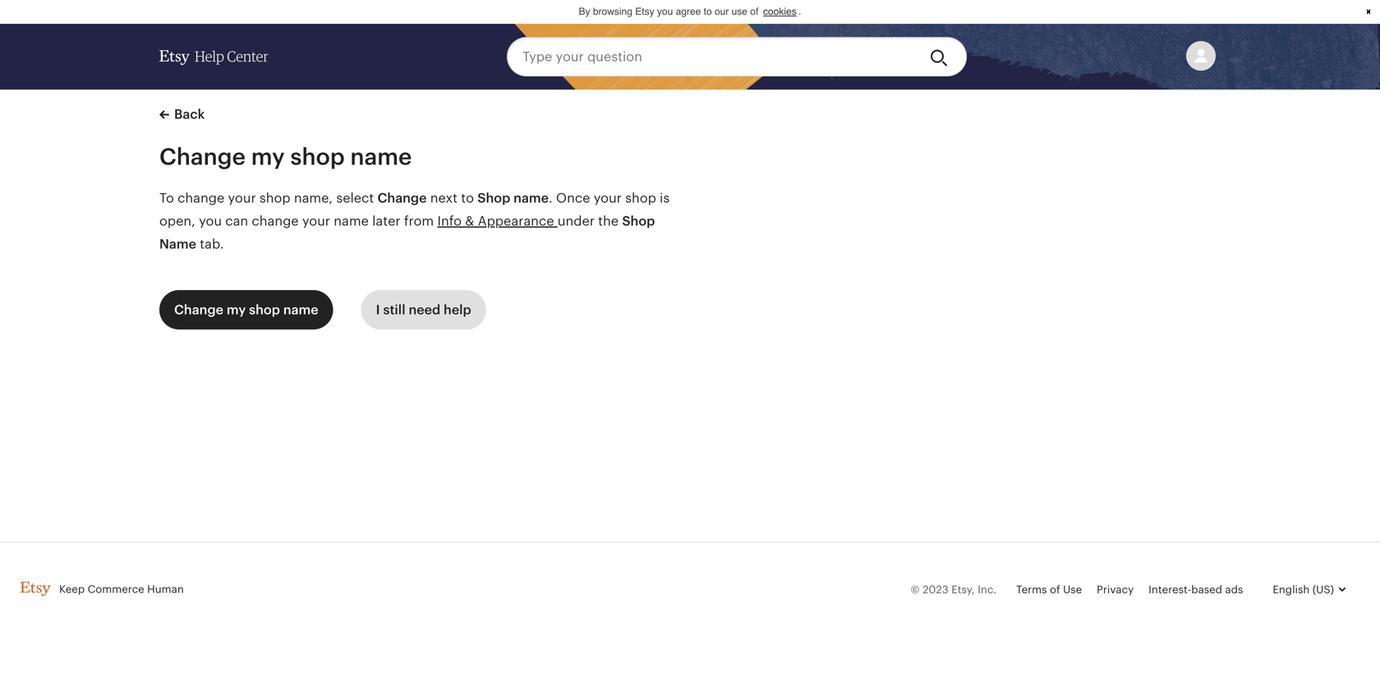 Task type: vqa. For each thing, say whether or not it's contained in the screenshot.
Interest-based ads
yes



Task type: describe. For each thing, give the bounding box(es) containing it.
name left i on the top left
[[283, 303, 319, 318]]

info & appearance under the
[[438, 215, 622, 229]]

(us)
[[1313, 584, 1335, 597]]

commerce
[[88, 584, 144, 596]]

name inside once your shop is open, you can change your name later from
[[334, 215, 369, 229]]

privacy
[[1097, 584, 1134, 597]]

keep
[[59, 584, 85, 596]]

. inside cookie consent dialog
[[799, 7, 802, 18]]

change my shop name link
[[159, 291, 333, 330]]

ads
[[1226, 584, 1244, 597]]

of inside cookie consent dialog
[[751, 7, 759, 18]]

to change your shop name, select change next to shop name .
[[159, 191, 556, 206]]

by browsing etsy you agree to our use of cookies .
[[579, 7, 802, 18]]

under
[[558, 215, 595, 229]]

center
[[227, 49, 268, 65]]

0 horizontal spatial .
[[549, 191, 553, 206]]

i still need help link
[[361, 291, 486, 330]]

0 vertical spatial change
[[159, 145, 246, 171]]

interest-based ads
[[1149, 584, 1244, 597]]

0 horizontal spatial change
[[178, 191, 225, 206]]

0 vertical spatial change my shop name
[[159, 145, 412, 171]]

help center
[[195, 49, 268, 65]]

etsy
[[635, 7, 655, 18]]

etsy image inside 'help center' "link"
[[159, 51, 190, 66]]

2 horizontal spatial your
[[594, 191, 622, 206]]

you inside cookie consent dialog
[[657, 7, 673, 18]]

cookies
[[764, 7, 797, 18]]

change inside once your shop is open, you can change your name later from
[[252, 215, 299, 229]]

name
[[159, 238, 196, 252]]

based
[[1192, 584, 1223, 597]]

1 vertical spatial my
[[227, 303, 246, 318]]

can
[[225, 215, 248, 229]]

help center link
[[159, 35, 268, 81]]

0 horizontal spatial shop
[[478, 191, 511, 206]]

shop name
[[159, 215, 655, 252]]

english
[[1273, 584, 1310, 597]]

keep commerce human
[[59, 584, 184, 596]]

i
[[376, 303, 380, 318]]

terms of use
[[1017, 584, 1083, 597]]

is
[[660, 191, 670, 206]]

info & appearance link
[[438, 215, 558, 229]]

Type your question search field
[[507, 38, 917, 77]]



Task type: locate. For each thing, give the bounding box(es) containing it.
. right cookies
[[799, 7, 802, 18]]

to inside cookie consent dialog
[[704, 7, 712, 18]]

1 horizontal spatial shop
[[622, 215, 655, 229]]

1 vertical spatial to
[[461, 191, 474, 206]]

etsy image
[[159, 51, 190, 66], [20, 582, 51, 597]]

0 vertical spatial shop
[[478, 191, 511, 206]]

change
[[178, 191, 225, 206], [252, 215, 299, 229]]

open,
[[159, 215, 195, 229]]

. left once
[[549, 191, 553, 206]]

1 vertical spatial change my shop name
[[174, 303, 319, 318]]

name,
[[294, 191, 333, 206]]

from
[[404, 215, 434, 229]]

terms of use link
[[1017, 584, 1083, 597]]

english (us) button
[[1259, 571, 1361, 610]]

1 horizontal spatial of
[[1050, 584, 1061, 597]]

terms
[[1017, 584, 1048, 597]]

1 horizontal spatial to
[[704, 7, 712, 18]]

0 horizontal spatial to
[[461, 191, 474, 206]]

1 vertical spatial change
[[378, 191, 427, 206]]

interest-based ads link
[[1149, 584, 1244, 597]]

1 horizontal spatial my
[[251, 145, 285, 171]]

shop up info & appearance link
[[478, 191, 511, 206]]

change up later
[[378, 191, 427, 206]]

you inside once your shop is open, you can change your name later from
[[199, 215, 222, 229]]

change my shop name
[[159, 145, 412, 171], [174, 303, 319, 318]]

of left use on the right
[[1050, 584, 1061, 597]]

back link
[[159, 105, 205, 125]]

change down tab.
[[174, 303, 224, 318]]

once your shop is open, you can change your name later from
[[159, 191, 670, 229]]

still
[[383, 303, 406, 318]]

help
[[195, 49, 224, 65]]

0 vertical spatial change
[[178, 191, 225, 206]]

the
[[598, 215, 619, 229]]

0 horizontal spatial etsy image
[[20, 582, 51, 597]]

name up to change your shop name, select change next to shop name .
[[350, 145, 412, 171]]

© 2023 etsy, inc. link
[[911, 584, 997, 597]]

0 horizontal spatial of
[[751, 7, 759, 18]]

1 horizontal spatial .
[[799, 7, 802, 18]]

inc.
[[978, 584, 997, 597]]

© 2023 etsy, inc.
[[911, 584, 997, 597]]

of
[[751, 7, 759, 18], [1050, 584, 1061, 597]]

browsing
[[593, 7, 633, 18]]

help
[[444, 303, 472, 318]]

shop
[[478, 191, 511, 206], [622, 215, 655, 229]]

change
[[159, 145, 246, 171], [378, 191, 427, 206], [174, 303, 224, 318]]

need
[[409, 303, 441, 318]]

you right etsy on the left of page
[[657, 7, 673, 18]]

select
[[336, 191, 374, 206]]

1 horizontal spatial you
[[657, 7, 673, 18]]

appearance
[[478, 215, 554, 229]]

1 vertical spatial etsy image
[[20, 582, 51, 597]]

0 vertical spatial etsy image
[[159, 51, 190, 66]]

tab.
[[196, 238, 224, 252]]

etsy,
[[952, 584, 975, 597]]

2023
[[923, 584, 949, 597]]

next
[[430, 191, 458, 206]]

1 horizontal spatial etsy image
[[159, 51, 190, 66]]

1 vertical spatial shop
[[622, 215, 655, 229]]

©
[[911, 584, 920, 597]]

0 vertical spatial .
[[799, 7, 802, 18]]

None search field
[[507, 38, 967, 77]]

shop inside shop name
[[622, 215, 655, 229]]

change right can
[[252, 215, 299, 229]]

interest-
[[1149, 584, 1192, 597]]

0 horizontal spatial you
[[199, 215, 222, 229]]

change down back
[[159, 145, 246, 171]]

to up & at the top of page
[[461, 191, 474, 206]]

later
[[372, 215, 401, 229]]

name
[[350, 145, 412, 171], [514, 191, 549, 206], [334, 215, 369, 229], [283, 303, 319, 318]]

by
[[579, 7, 591, 18]]

0 vertical spatial you
[[657, 7, 673, 18]]

your up the
[[594, 191, 622, 206]]

privacy link
[[1097, 584, 1134, 597]]

cookies link
[[762, 5, 799, 20]]

i still need help
[[376, 303, 472, 318]]

my
[[251, 145, 285, 171], [227, 303, 246, 318]]

change my shop name up "name,"
[[159, 145, 412, 171]]

1 vertical spatial .
[[549, 191, 553, 206]]

cookie consent dialog
[[0, 0, 1381, 25]]

use
[[1064, 584, 1083, 597]]

you
[[657, 7, 673, 18], [199, 215, 222, 229]]

of right use
[[751, 7, 759, 18]]

shop inside once your shop is open, you can change your name later from
[[626, 191, 657, 206]]

change my shop name down tab.
[[174, 303, 319, 318]]

agree
[[676, 7, 701, 18]]

0 vertical spatial my
[[251, 145, 285, 171]]

name down select
[[334, 215, 369, 229]]

back
[[174, 108, 205, 122]]

0 horizontal spatial your
[[228, 191, 256, 206]]

our
[[715, 7, 729, 18]]

1 vertical spatial change
[[252, 215, 299, 229]]

.
[[799, 7, 802, 18], [549, 191, 553, 206]]

0 vertical spatial of
[[751, 7, 759, 18]]

human
[[147, 584, 184, 596]]

1 vertical spatial you
[[199, 215, 222, 229]]

1 vertical spatial of
[[1050, 584, 1061, 597]]

use
[[732, 7, 748, 18]]

english (us)
[[1273, 584, 1335, 597]]

your up can
[[228, 191, 256, 206]]

0 horizontal spatial my
[[227, 303, 246, 318]]

etsy image left help
[[159, 51, 190, 66]]

shop right the
[[622, 215, 655, 229]]

to
[[159, 191, 174, 206]]

2 vertical spatial change
[[174, 303, 224, 318]]

your down "name,"
[[302, 215, 330, 229]]

1 horizontal spatial your
[[302, 215, 330, 229]]

name up info & appearance under the
[[514, 191, 549, 206]]

to left our
[[704, 7, 712, 18]]

once
[[556, 191, 590, 206]]

&
[[465, 215, 475, 229]]

your
[[228, 191, 256, 206], [594, 191, 622, 206], [302, 215, 330, 229]]

1 horizontal spatial change
[[252, 215, 299, 229]]

you up tab.
[[199, 215, 222, 229]]

0 vertical spatial to
[[704, 7, 712, 18]]

info
[[438, 215, 462, 229]]

change up open,
[[178, 191, 225, 206]]

shop
[[291, 145, 345, 171], [260, 191, 291, 206], [626, 191, 657, 206], [249, 303, 280, 318]]

to
[[704, 7, 712, 18], [461, 191, 474, 206]]

etsy image left the keep on the bottom of the page
[[20, 582, 51, 597]]



